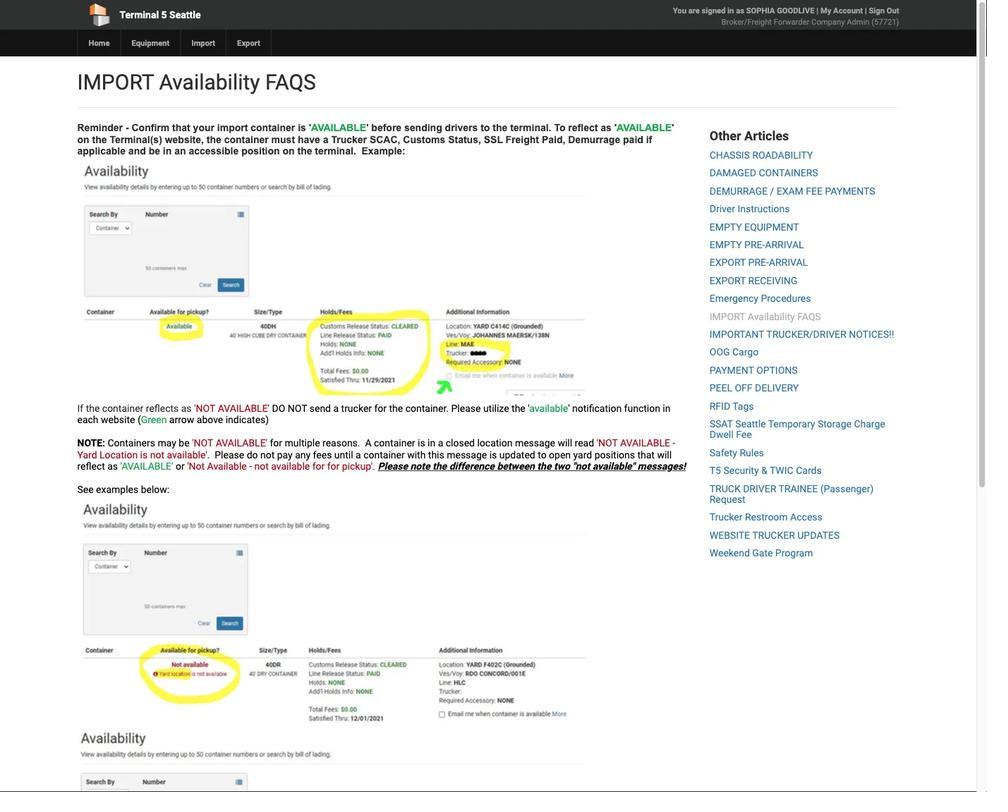 Task type: vqa. For each thing, say whether or not it's contained in the screenshot.
the's to
yes



Task type: locate. For each thing, give the bounding box(es) containing it.
1 vertical spatial empty
[[710, 239, 742, 251]]

'not down green arrow above indicates)
[[192, 438, 213, 449]]

available"
[[593, 461, 635, 473]]

fee
[[806, 185, 823, 197]]

terminal(s)
[[110, 134, 162, 145]]

read
[[575, 438, 594, 449]]

is left updated
[[490, 449, 497, 461]]

as right reflects
[[181, 403, 192, 414]]

1 vertical spatial reflect
[[77, 461, 105, 473]]

' inside ' on the terminal(s) website, the container must have a trucker scac, customs status, ssl freight paid, demurrage paid if applicable and be in an accessible position on the terminal.  example:
[[672, 122, 674, 133]]

' left notification
[[568, 403, 570, 414]]

on down the reminder
[[77, 134, 89, 145]]

any
[[295, 449, 311, 461]]

faqs down export link
[[265, 70, 316, 95]]

0 vertical spatial that
[[172, 122, 190, 133]]

pay
[[277, 449, 293, 461]]

messages!
[[638, 461, 686, 473]]

| left the my
[[817, 6, 819, 15]]

1 horizontal spatial availability
[[748, 311, 795, 322]]

not
[[150, 449, 164, 461], [260, 449, 275, 461], [254, 461, 269, 473]]

0 vertical spatial availability
[[159, 70, 260, 95]]

closed
[[446, 438, 475, 449]]

' inside ' notification function in each website (
[[568, 403, 570, 414]]

(
[[138, 414, 141, 426]]

to left open
[[538, 449, 547, 461]]

be right and
[[149, 146, 160, 157]]

is inside 'not available - yard location is not available'
[[140, 449, 148, 461]]

please down 'not available' for multiple reasons.  a container is in a closed location message will read
[[378, 461, 408, 473]]

in inside you are signed in as sophia goodlive | my account | sign out broker/freight forwarder company admin (57721)
[[728, 6, 734, 15]]

on down must
[[283, 146, 295, 157]]

'not inside 'not available - yard location is not available'
[[597, 438, 618, 449]]

availability down emergency procedures "link"
[[748, 311, 795, 322]]

be right the may
[[179, 438, 190, 449]]

see
[[77, 484, 94, 496]]

the left two
[[537, 461, 552, 473]]

as up examples
[[107, 461, 118, 473]]

'not available' for multiple reasons.  a container is in a closed location message will read
[[192, 438, 597, 449]]

will
[[558, 438, 573, 449], [657, 449, 672, 461]]

1 horizontal spatial seattle
[[736, 418, 766, 430]]

0 vertical spatial trucker
[[331, 134, 367, 145]]

forwarder
[[774, 17, 810, 26]]

reminder - confirm that your import container is ' available ' before sending drivers to the terminal. to reflect as ' available
[[77, 122, 672, 133]]

0 vertical spatial seattle
[[169, 9, 201, 20]]

empty down empty equipment link
[[710, 239, 742, 251]]

will right positions
[[657, 449, 672, 461]]

1 vertical spatial faqs
[[798, 311, 821, 322]]

' left other
[[672, 122, 674, 133]]

updates
[[798, 530, 840, 541]]

0 horizontal spatial message
[[447, 449, 487, 461]]

arrow
[[169, 414, 194, 426]]

0 horizontal spatial seattle
[[169, 9, 201, 20]]

faqs up trucker/driver
[[798, 311, 821, 322]]

a inside ' on the terminal(s) website, the container must have a trucker scac, customs status, ssl freight paid, demurrage paid if applicable and be in an accessible position on the terminal.  example:
[[323, 134, 329, 145]]

may
[[158, 438, 176, 449]]

have
[[298, 134, 320, 145]]

is left this
[[418, 438, 425, 449]]

arrival
[[765, 239, 804, 251], [769, 257, 808, 269]]

0 horizontal spatial availability
[[159, 70, 260, 95]]

message for location
[[515, 438, 555, 449]]

"not
[[573, 461, 590, 473]]

message right this
[[447, 449, 487, 461]]

available up available'
[[218, 403, 268, 414]]

import inside other articles chassis roadability damaged containers demurrage / exam fee payments driver instructions empty equipment empty pre-arrival export pre-arrival export receiving emergency procedures import availability faqs important trucker/driver notices!! oog cargo payment options peel off delivery rfid tags ssat seattle temporary storage charge dwell fee safety rules t5 security & twic cards truck driver trainee (passenger) request trucker restroom access website trucker updates weekend gate program
[[710, 311, 746, 322]]

1 vertical spatial seattle
[[736, 418, 766, 430]]

for left the "pickup'."
[[327, 461, 340, 473]]

in right the with
[[428, 438, 436, 449]]

function
[[624, 403, 661, 414]]

1 horizontal spatial that
[[638, 449, 655, 461]]

fees
[[313, 449, 332, 461]]

seattle inside other articles chassis roadability damaged containers demurrage / exam fee payments driver instructions empty equipment empty pre-arrival export pre-arrival export receiving emergency procedures import availability faqs important trucker/driver notices!! oog cargo payment options peel off delivery rfid tags ssat seattle temporary storage charge dwell fee safety rules t5 security & twic cards truck driver trainee (passenger) request trucker restroom access website trucker updates weekend gate program
[[736, 418, 766, 430]]

as
[[736, 6, 745, 15], [601, 122, 612, 133], [181, 403, 192, 414], [107, 461, 118, 473]]

will inside .  please do not pay any fees until a container with this message is updated to open yard positions that will reflect as
[[657, 449, 672, 461]]

1 horizontal spatial trucker
[[710, 512, 743, 523]]

important
[[710, 329, 764, 340]]

- right available
[[249, 461, 252, 473]]

0 vertical spatial to
[[481, 122, 490, 133]]

'not for 'not available - yard location is not available'
[[597, 438, 618, 449]]

location
[[100, 449, 138, 461]]

'not for 'not available' for multiple reasons.  a container is in a closed location message will read
[[192, 438, 213, 449]]

1 empty from the top
[[710, 221, 742, 233]]

0 vertical spatial available
[[530, 403, 568, 414]]

as up broker/freight
[[736, 6, 745, 15]]

to inside .  please do not pay any fees until a container with this message is updated to open yard positions that will reflect as
[[538, 449, 547, 461]]

my account link
[[821, 6, 863, 15]]

0 vertical spatial be
[[149, 146, 160, 157]]

trucker
[[331, 134, 367, 145], [710, 512, 743, 523]]

each
[[77, 414, 99, 426]]

pre- down empty equipment link
[[745, 239, 765, 251]]

1 horizontal spatial will
[[657, 449, 672, 461]]

container inside .  please do not pay any fees until a container with this message is updated to open yard positions that will reflect as
[[364, 449, 405, 461]]

'not
[[194, 403, 215, 414], [192, 438, 213, 449], [597, 438, 618, 449]]

a right until
[[356, 449, 361, 461]]

trucker down request
[[710, 512, 743, 523]]

0 horizontal spatial import
[[77, 70, 154, 95]]

on
[[77, 134, 89, 145], [283, 146, 295, 157]]

sending
[[404, 122, 442, 133]]

available down multiple
[[271, 461, 310, 473]]

freight
[[506, 134, 539, 145]]

a right have
[[323, 134, 329, 145]]

in inside ' on the terminal(s) website, the container must have a trucker scac, customs status, ssl freight paid, demurrage paid if applicable and be in an accessible position on the terminal.  example:
[[163, 146, 172, 157]]

updated
[[500, 449, 536, 461]]

1 | from the left
[[817, 6, 819, 15]]

security
[[724, 465, 759, 477]]

1 vertical spatial availability
[[748, 311, 795, 322]]

faqs inside other articles chassis roadability damaged containers demurrage / exam fee payments driver instructions empty equipment empty pre-arrival export pre-arrival export receiving emergency procedures import availability faqs important trucker/driver notices!! oog cargo payment options peel off delivery rfid tags ssat seattle temporary storage charge dwell fee safety rules t5 security & twic cards truck driver trainee (passenger) request trucker restroom access website trucker updates weekend gate program
[[798, 311, 821, 322]]

a left closed
[[438, 438, 443, 449]]

1 vertical spatial to
[[538, 449, 547, 461]]

0 horizontal spatial to
[[481, 122, 490, 133]]

message inside .  please do not pay any fees until a container with this message is updated to open yard positions that will reflect as
[[447, 449, 487, 461]]

access
[[791, 512, 823, 523]]

- up messages!
[[673, 438, 676, 449]]

website
[[710, 530, 750, 541]]

available up messages!
[[620, 438, 670, 449]]

driver
[[743, 483, 777, 495]]

1 vertical spatial import
[[710, 311, 746, 322]]

in right function
[[663, 403, 671, 414]]

are
[[689, 6, 700, 15]]

availability down import
[[159, 70, 260, 95]]

trainee
[[779, 483, 818, 495]]

for
[[374, 403, 387, 414], [270, 438, 282, 449], [312, 461, 325, 473], [327, 461, 340, 473]]

the right note on the bottom left of page
[[433, 461, 447, 473]]

request
[[710, 494, 746, 506]]

temporary
[[768, 418, 816, 430]]

charge
[[854, 418, 886, 430]]

export up export receiving "link" in the right of the page
[[710, 257, 746, 269]]

1 horizontal spatial to
[[538, 449, 547, 461]]

export up emergency
[[710, 275, 746, 287]]

a
[[323, 134, 329, 145], [333, 403, 339, 414], [438, 438, 443, 449], [356, 449, 361, 461]]

gate
[[753, 548, 773, 559]]

arrival down equipment
[[765, 239, 804, 251]]

not inside 'not available - yard location is not available'
[[150, 449, 164, 461]]

0 horizontal spatial that
[[172, 122, 190, 133]]

trucker/driver
[[767, 329, 847, 340]]

will left the read
[[558, 438, 573, 449]]

position
[[241, 146, 280, 157]]

0 vertical spatial export
[[710, 257, 746, 269]]

as inside you are signed in as sophia goodlive | my account | sign out broker/freight forwarder company admin (57721)
[[736, 6, 745, 15]]

0 horizontal spatial faqs
[[265, 70, 316, 95]]

accessible
[[189, 146, 239, 157]]

please left the 'do'
[[215, 449, 244, 461]]

trucker
[[753, 530, 795, 541]]

pre-
[[745, 239, 765, 251], [749, 257, 769, 269]]

positions
[[595, 449, 635, 461]]

seattle down the tags
[[736, 418, 766, 430]]

0 horizontal spatial -
[[126, 122, 129, 133]]

pre- down empty pre-arrival link
[[749, 257, 769, 269]]

available up open
[[530, 403, 568, 414]]

0 vertical spatial empty
[[710, 221, 742, 233]]

rules
[[740, 447, 764, 459]]

1 horizontal spatial on
[[283, 146, 295, 157]]

1 vertical spatial that
[[638, 449, 655, 461]]

in left 'an'
[[163, 146, 172, 157]]

not left the "pay"
[[254, 461, 269, 473]]

0 vertical spatial reflect
[[568, 122, 598, 133]]

safety
[[710, 447, 738, 459]]

0 vertical spatial import
[[77, 70, 154, 95]]

0 horizontal spatial please
[[215, 449, 244, 461]]

arrival up receiving
[[769, 257, 808, 269]]

not left or
[[150, 449, 164, 461]]

to up "ssl"
[[481, 122, 490, 133]]

that inside .  please do not pay any fees until a container with this message is updated to open yard positions that will reflect as
[[638, 449, 655, 461]]

1 vertical spatial available
[[271, 461, 310, 473]]

1 horizontal spatial be
[[179, 438, 190, 449]]

available
[[311, 122, 366, 133], [617, 122, 672, 133], [218, 403, 268, 414], [620, 438, 670, 449]]

trucker inside other articles chassis roadability damaged containers demurrage / exam fee payments driver instructions empty equipment empty pre-arrival export pre-arrival export receiving emergency procedures import availability faqs important trucker/driver notices!! oog cargo payment options peel off delivery rfid tags ssat seattle temporary storage charge dwell fee safety rules t5 security & twic cards truck driver trainee (passenger) request trucker restroom access website trucker updates weekend gate program
[[710, 512, 743, 523]]

' right utilize
[[528, 403, 530, 414]]

1 horizontal spatial -
[[249, 461, 252, 473]]

- up terminal(s)
[[126, 122, 129, 133]]

company
[[812, 17, 845, 26]]

availability inside other articles chassis roadability damaged containers demurrage / exam fee payments driver instructions empty equipment empty pre-arrival export pre-arrival export receiving emergency procedures import availability faqs important trucker/driver notices!! oog cargo payment options peel off delivery rfid tags ssat seattle temporary storage charge dwell fee safety rules t5 security & twic cards truck driver trainee (passenger) request trucker restroom access website trucker updates weekend gate program
[[748, 311, 795, 322]]

1 horizontal spatial message
[[515, 438, 555, 449]]

1 horizontal spatial import
[[710, 311, 746, 322]]

that up website,
[[172, 122, 190, 133]]

dwell
[[710, 429, 734, 441]]

trucker
[[341, 403, 372, 414]]

available up if
[[617, 122, 672, 133]]

trucker inside ' on the terminal(s) website, the container must have a trucker scac, customs status, ssl freight paid, demurrage paid if applicable and be in an accessible position on the terminal.  example:
[[331, 134, 367, 145]]

utilize
[[483, 403, 509, 414]]

reflect down the note:
[[77, 461, 105, 473]]

that right positions
[[638, 449, 655, 461]]

0 vertical spatial arrival
[[765, 239, 804, 251]]

is right location
[[140, 449, 148, 461]]

to
[[554, 122, 566, 133]]

1 vertical spatial -
[[673, 438, 676, 449]]

a right send
[[333, 403, 339, 414]]

available'
[[216, 438, 268, 449]]

oog
[[710, 347, 730, 358]]

empty down driver
[[710, 221, 742, 233]]

0 horizontal spatial trucker
[[331, 134, 367, 145]]

1 vertical spatial export
[[710, 275, 746, 287]]

| left 'sign'
[[865, 6, 867, 15]]

1 horizontal spatial faqs
[[798, 311, 821, 322]]

1 vertical spatial trucker
[[710, 512, 743, 523]]

1 vertical spatial on
[[283, 146, 295, 157]]

1 horizontal spatial available
[[530, 403, 568, 414]]

above
[[197, 414, 223, 426]]

be inside ' on the terminal(s) website, the container must have a trucker scac, customs status, ssl freight paid, demurrage paid if applicable and be in an accessible position on the terminal.  example:
[[149, 146, 160, 157]]

reflect inside .  please do not pay any fees until a container with this message is updated to open yard positions that will reflect as
[[77, 461, 105, 473]]

drivers
[[445, 122, 478, 133]]

0 horizontal spatial reflect
[[77, 461, 105, 473]]

driver
[[710, 203, 735, 215]]

2 horizontal spatial -
[[673, 438, 676, 449]]

available
[[530, 403, 568, 414], [271, 461, 310, 473]]

availability
[[159, 70, 260, 95], [748, 311, 795, 322]]

2 | from the left
[[865, 6, 867, 15]]

0 horizontal spatial be
[[149, 146, 160, 157]]

1 horizontal spatial |
[[865, 6, 867, 15]]

trucker down reminder - confirm that your import container is ' available ' before sending drivers to the terminal. to reflect as ' available
[[331, 134, 367, 145]]

0 horizontal spatial |
[[817, 6, 819, 15]]

available inside 'not available - yard location is not available'
[[620, 438, 670, 449]]

1 vertical spatial be
[[179, 438, 190, 449]]

0 horizontal spatial on
[[77, 134, 89, 145]]

seattle right 5
[[169, 9, 201, 20]]

import down emergency
[[710, 311, 746, 322]]

import down the home on the top left of page
[[77, 70, 154, 95]]

emergency procedures link
[[710, 293, 811, 305]]

|
[[817, 6, 819, 15], [865, 6, 867, 15]]

container
[[251, 122, 295, 133], [224, 134, 269, 145], [102, 403, 143, 414], [374, 438, 415, 449], [364, 449, 405, 461]]

not right the 'do'
[[260, 449, 275, 461]]

'not right the read
[[597, 438, 618, 449]]

to
[[481, 122, 490, 133], [538, 449, 547, 461]]

note
[[410, 461, 430, 473]]

in inside ' notification function in each website (
[[663, 403, 671, 414]]

in right signed
[[728, 6, 734, 15]]

rfid tags link
[[710, 400, 754, 412]]

weekend
[[710, 548, 750, 559]]

message up between
[[515, 438, 555, 449]]

reflect up demurrage
[[568, 122, 598, 133]]



Task type: describe. For each thing, give the bounding box(es) containing it.
- inside 'not available - yard location is not available'
[[673, 438, 676, 449]]

to for the
[[481, 122, 490, 133]]

export pre-arrival link
[[710, 257, 808, 269]]

available
[[207, 461, 247, 473]]

green arrow above indicates)
[[141, 414, 269, 426]]

t5
[[710, 465, 721, 477]]

available'
[[167, 449, 207, 461]]

for right trucker at the left bottom
[[374, 403, 387, 414]]

damaged containers link
[[710, 167, 818, 179]]

the right utilize
[[512, 403, 526, 414]]

ssl
[[484, 134, 503, 145]]

or
[[176, 461, 185, 473]]

if the container reflects as 'not available ' do not send a trucker for the container. please utilize the ' available
[[77, 403, 568, 414]]

1 horizontal spatial reflect
[[568, 122, 598, 133]]

not inside .  please do not pay any fees until a container with this message is updated to open yard positions that will reflect as
[[260, 449, 275, 461]]

chassis
[[710, 149, 750, 161]]

customs
[[403, 134, 446, 145]]

equipment link
[[120, 30, 180, 56]]

open
[[549, 449, 571, 461]]

as up demurrage
[[601, 122, 612, 133]]

before
[[372, 122, 402, 133]]

my
[[821, 6, 832, 15]]

payment options link
[[710, 365, 798, 376]]

trucker restroom access link
[[710, 512, 823, 523]]

'not available - yard location is not available'
[[77, 438, 676, 461]]

if
[[646, 134, 652, 145]]

for right 'any'
[[312, 461, 325, 473]]

yard
[[77, 449, 97, 461]]

0 vertical spatial on
[[77, 134, 89, 145]]

must
[[271, 134, 295, 145]]

the up accessible
[[207, 134, 222, 145]]

message for this
[[447, 449, 487, 461]]

emergency
[[710, 293, 759, 305]]

' left before on the left
[[366, 122, 369, 133]]

export
[[237, 38, 260, 48]]

is up have
[[298, 122, 306, 133]]

articles
[[745, 128, 789, 143]]

1 export from the top
[[710, 257, 746, 269]]

the right if
[[86, 403, 100, 414]]

your
[[193, 122, 215, 133]]

multiple
[[285, 438, 320, 449]]

' left do
[[268, 403, 270, 414]]

chassis roadability link
[[710, 149, 813, 161]]

2 vertical spatial -
[[249, 461, 252, 473]]

' up have
[[309, 122, 311, 133]]

1 vertical spatial pre-
[[749, 257, 769, 269]]

the up "ssl"
[[493, 122, 508, 133]]

available up have
[[311, 122, 366, 133]]

between
[[497, 461, 535, 473]]

scac,
[[370, 134, 401, 145]]

0 vertical spatial pre-
[[745, 239, 765, 251]]

container inside ' on the terminal(s) website, the container must have a trucker scac, customs status, ssl freight paid, demurrage paid if applicable and be in an accessible position on the terminal.  example:
[[224, 134, 269, 145]]

notification
[[572, 403, 622, 414]]

1 vertical spatial arrival
[[769, 257, 808, 269]]

1 horizontal spatial please
[[378, 461, 408, 473]]

(passenger)
[[821, 483, 874, 495]]

ssat seattle temporary storage charge dwell fee link
[[710, 418, 886, 441]]

0 horizontal spatial will
[[558, 438, 573, 449]]

admin
[[847, 17, 870, 26]]

payment
[[710, 365, 754, 376]]

the down the reminder
[[92, 134, 107, 145]]

options
[[757, 365, 798, 376]]

driver instructions link
[[710, 203, 790, 215]]

' up demurrage
[[615, 122, 617, 133]]

the down have
[[297, 146, 312, 157]]

paid
[[623, 134, 644, 145]]

exam
[[777, 185, 804, 197]]

the up 'not available' for multiple reasons.  a container is in a closed location message will read
[[389, 403, 403, 414]]

terminal 5 seattle
[[120, 9, 201, 20]]

2 export from the top
[[710, 275, 746, 287]]

oog cargo link
[[710, 347, 759, 358]]

twic
[[770, 465, 794, 477]]

0 vertical spatial -
[[126, 122, 129, 133]]

import availability faqs
[[77, 70, 316, 95]]

/
[[770, 185, 774, 197]]

t5 security & twic cards link
[[710, 465, 822, 477]]

'not
[[187, 461, 205, 473]]

'available' or 'not available - not available for for pickup'. please note the difference between the two "not available" messages!
[[120, 461, 686, 473]]

website,
[[165, 134, 204, 145]]

2 empty from the top
[[710, 239, 742, 251]]

a
[[365, 438, 372, 449]]

green
[[141, 414, 167, 426]]

if
[[77, 403, 83, 414]]

to for open
[[538, 449, 547, 461]]

import
[[192, 38, 215, 48]]

export link
[[226, 30, 271, 56]]

empty pre-arrival link
[[710, 239, 804, 251]]

home link
[[77, 30, 120, 56]]

home
[[89, 38, 110, 48]]

'available'
[[120, 461, 173, 473]]

below:
[[141, 484, 170, 496]]

'not right reflects
[[194, 403, 215, 414]]

send
[[310, 403, 331, 414]]

restroom
[[745, 512, 788, 523]]

export receiving link
[[710, 275, 798, 287]]

please inside .  please do not pay any fees until a container with this message is updated to open yard positions that will reflect as
[[215, 449, 244, 461]]

truck
[[710, 483, 741, 495]]

&
[[762, 465, 768, 477]]

do
[[247, 449, 258, 461]]

cargo
[[733, 347, 759, 358]]

(57721)
[[872, 17, 900, 26]]

a inside .  please do not pay any fees until a container with this message is updated to open yard positions that will reflect as
[[356, 449, 361, 461]]

tags
[[733, 400, 754, 412]]

0 horizontal spatial available
[[271, 461, 310, 473]]

equipment
[[745, 221, 799, 233]]

.  please do not pay any fees until a container with this message is updated to open yard positions that will reflect as
[[77, 449, 672, 473]]

fee
[[736, 429, 752, 441]]

note:
[[77, 438, 105, 449]]

website trucker updates link
[[710, 530, 840, 541]]

do
[[272, 403, 285, 414]]

important trucker/driver notices!! link
[[710, 329, 894, 340]]

is inside .  please do not pay any fees until a container with this message is updated to open yard positions that will reflect as
[[490, 449, 497, 461]]

as inside .  please do not pay any fees until a container with this message is updated to open yard positions that will reflect as
[[107, 461, 118, 473]]

note: containers may be
[[77, 438, 190, 449]]

example:
[[362, 146, 406, 157]]

website
[[101, 414, 135, 426]]

' notification function in each website (
[[77, 403, 671, 426]]

program
[[776, 548, 813, 559]]

for left multiple
[[270, 438, 282, 449]]

you
[[673, 6, 687, 15]]

equipment
[[132, 38, 170, 48]]

sophia
[[747, 6, 775, 15]]

peel off delivery link
[[710, 383, 799, 394]]

an
[[174, 146, 186, 157]]

0 vertical spatial faqs
[[265, 70, 316, 95]]



